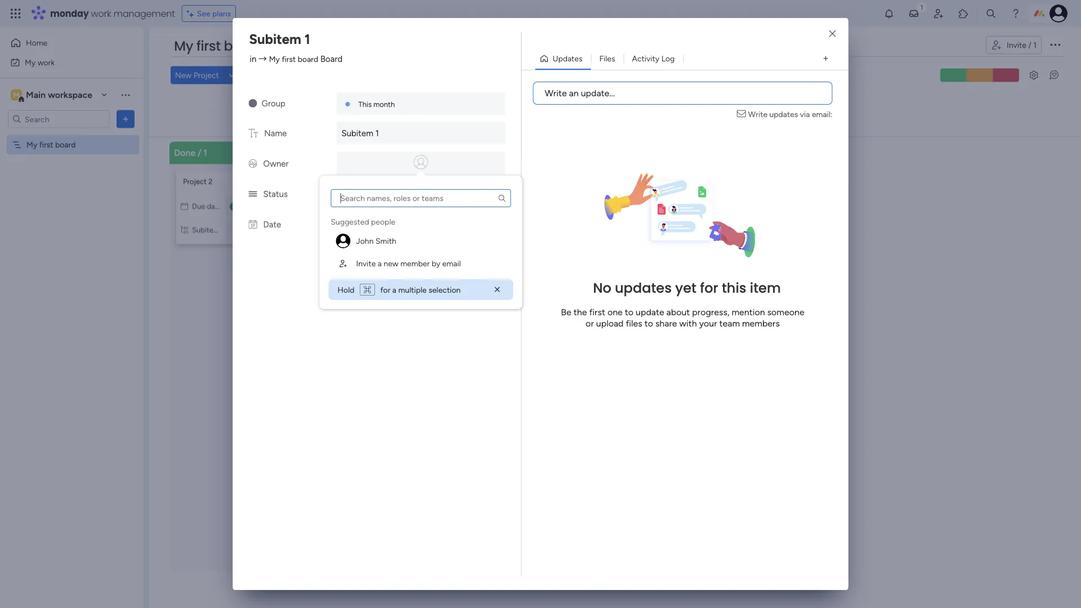 Task type: vqa. For each thing, say whether or not it's contained in the screenshot.
Computer at the top right of the page
no



Task type: locate. For each thing, give the bounding box(es) containing it.
write for write updates via email:
[[749, 109, 768, 119]]

my right →
[[269, 54, 280, 64]]

selection
[[429, 285, 461, 295]]

1 vertical spatial invite
[[356, 259, 376, 268]]

invite down the john
[[356, 259, 376, 268]]

work inside button
[[38, 57, 55, 67]]

see
[[197, 9, 210, 18]]

a inside "alert"
[[393, 285, 397, 295]]

no
[[593, 279, 612, 298]]

2
[[208, 177, 213, 186]]

[object object] element up member
[[331, 230, 511, 252]]

2 horizontal spatial due date
[[503, 202, 533, 211]]

2 vertical spatial subitem
[[352, 256, 380, 265]]

2 horizontal spatial date
[[518, 202, 533, 211]]

0 vertical spatial a
[[378, 259, 382, 268]]

main table
[[296, 40, 333, 50]]

due inside list box
[[348, 202, 361, 211]]

group
[[262, 99, 286, 109]]

first right →
[[282, 54, 296, 64]]

board up angle down icon
[[224, 37, 264, 55]]

due date down 2
[[192, 202, 222, 211]]

0 horizontal spatial date
[[207, 202, 222, 211]]

john
[[356, 236, 374, 246]]

my first board link
[[269, 54, 318, 64]]

project right the new
[[194, 70, 219, 80]]

board
[[224, 37, 264, 55], [298, 54, 318, 64], [55, 140, 76, 150]]

write inside button
[[545, 88, 567, 99]]

main inside button
[[296, 40, 313, 50]]

date right search icon on the top of the page
[[518, 202, 533, 211]]

project left 3
[[494, 177, 518, 186]]

to down update
[[645, 318, 653, 329]]

1 due date from the left
[[192, 202, 222, 211]]

work
[[91, 7, 111, 20], [38, 57, 55, 67]]

[object object] element
[[331, 230, 511, 252], [331, 252, 511, 275]]

first up new project
[[197, 37, 221, 55]]

invite a new member by email
[[356, 259, 461, 268]]

v2 calendar view small outline image down 'project 3'
[[492, 202, 499, 211]]

due down the project 2
[[192, 202, 205, 211]]

search everything image
[[986, 8, 997, 19]]

board
[[320, 54, 343, 64]]

apps image
[[958, 8, 969, 19]]

list box
[[332, 166, 465, 278], [329, 189, 513, 275]]

[object object] element containing john smith
[[331, 230, 511, 252]]

new
[[384, 259, 399, 268]]

/ inside invite / 1 button
[[1029, 40, 1032, 50]]

notifications image
[[884, 8, 895, 19]]

0 horizontal spatial /
[[198, 148, 201, 158]]

1 horizontal spatial subitems
[[348, 226, 379, 235]]

dialog inside no updates yet for this item dialog
[[320, 176, 522, 309]]

work right monday in the top of the page
[[91, 7, 111, 20]]

2 horizontal spatial board
[[298, 54, 318, 64]]

updates for no
[[615, 279, 672, 298]]

my up the new
[[174, 37, 193, 55]]

project 1
[[339, 177, 367, 186]]

subitem 1 up my first board link
[[249, 31, 310, 47]]

0 horizontal spatial invite
[[356, 259, 376, 268]]

invite
[[1007, 40, 1027, 50], [356, 259, 376, 268]]

main up in → my first board board
[[296, 40, 313, 50]]

1 horizontal spatial write
[[749, 109, 768, 119]]

write updates via email:
[[749, 109, 833, 119]]

a for for
[[393, 285, 397, 295]]

0 vertical spatial write
[[545, 88, 567, 99]]

v2 calendar view small outline image
[[336, 202, 344, 211]]

invite inside [object object] element
[[356, 259, 376, 268]]

v2 done deadline image
[[230, 202, 239, 212]]

log
[[662, 54, 675, 63]]

0 vertical spatial to
[[625, 307, 634, 317]]

1 horizontal spatial to
[[645, 318, 653, 329]]

None search field
[[331, 189, 511, 207]]

v2 subtasks column small outline image down the project 2
[[181, 226, 188, 235]]

board inside in → my first board board
[[298, 54, 318, 64]]

1 v2 calendar view small outline image from the left
[[181, 202, 188, 211]]

board inside field
[[224, 37, 264, 55]]

1 horizontal spatial updates
[[770, 109, 798, 119]]

email:
[[812, 109, 833, 119]]

0 horizontal spatial for
[[380, 285, 391, 295]]

1 horizontal spatial v2 subtasks column small outline image
[[336, 226, 344, 235]]

main inside 'workspace selection' element
[[26, 90, 46, 100]]

first down search in workspace field
[[39, 140, 53, 150]]

v2 subtasks column small outline image
[[181, 226, 188, 235], [336, 226, 344, 235]]

due right v2 calendar view small outline image
[[348, 202, 361, 211]]

to
[[625, 307, 634, 317], [645, 318, 653, 329]]

1 vertical spatial to
[[645, 318, 653, 329]]

list box containing suggested people
[[329, 189, 513, 275]]

project for project 2
[[183, 177, 207, 186]]

be
[[561, 307, 572, 317]]

invite for invite a new member by email
[[356, 259, 376, 268]]

subitem 1 down the john
[[352, 256, 384, 265]]

0 horizontal spatial main
[[26, 90, 46, 100]]

due date up the suggested people row
[[348, 202, 377, 211]]

[object object] element up for a multiple selection
[[331, 252, 511, 275]]

0 vertical spatial my first board
[[174, 37, 264, 55]]

due date
[[192, 202, 222, 211], [348, 202, 377, 211], [503, 202, 533, 211]]

this month
[[359, 100, 395, 109]]

status
[[263, 189, 288, 199]]

subitem up →
[[249, 31, 301, 47]]

2 subitems from the left
[[348, 226, 379, 235]]

0 horizontal spatial write
[[545, 88, 567, 99]]

write
[[545, 88, 567, 99], [749, 109, 768, 119]]

project 2
[[183, 177, 213, 186]]

a left the multiple
[[393, 285, 397, 295]]

0 horizontal spatial my first board
[[26, 140, 76, 150]]

3 date from the left
[[518, 202, 533, 211]]

0 vertical spatial updates
[[770, 109, 798, 119]]

1 horizontal spatial a
[[393, 285, 397, 295]]

project inside button
[[194, 70, 219, 80]]

project up v2 calendar view small outline image
[[339, 177, 362, 186]]

project left 2
[[183, 177, 207, 186]]

2 horizontal spatial due
[[503, 202, 516, 211]]

2 v2 subtasks column small outline image from the left
[[336, 226, 344, 235]]

1 horizontal spatial invite
[[1007, 40, 1027, 50]]

main right workspace 'image'
[[26, 90, 46, 100]]

1 vertical spatial updates
[[615, 279, 672, 298]]

my first board inside field
[[174, 37, 264, 55]]

my down home
[[25, 57, 36, 67]]

inbox image
[[909, 8, 920, 19]]

add view image
[[824, 54, 828, 63]]

0 vertical spatial invite
[[1007, 40, 1027, 50]]

write for write an update...
[[545, 88, 567, 99]]

invite inside button
[[1007, 40, 1027, 50]]

one
[[608, 307, 623, 317]]

first inside list box
[[39, 140, 53, 150]]

0 horizontal spatial due
[[192, 202, 205, 211]]

my first board up angle down icon
[[174, 37, 264, 55]]

project for project 3
[[494, 177, 518, 186]]

home
[[26, 38, 47, 48]]

for
[[700, 279, 719, 298], [380, 285, 391, 295]]

this
[[722, 279, 747, 298]]

invite for invite / 1
[[1007, 40, 1027, 50]]

for a multiple selection
[[378, 285, 461, 295]]

workspace selection element
[[11, 88, 94, 103]]

dapulse date column image
[[249, 220, 257, 230]]

mention
[[732, 307, 765, 317]]

subitems
[[192, 226, 223, 235], [348, 226, 379, 235], [503, 226, 534, 235]]

date left v2 done deadline image on the left of page
[[207, 202, 222, 211]]

1 [object object] element from the top
[[331, 230, 511, 252]]

board down search in workspace field
[[55, 140, 76, 150]]

subitems for v2 subtasks column small outline icon associated with v2 overdue deadline image
[[348, 226, 379, 235]]

nov
[[411, 203, 425, 212]]

option
[[0, 135, 144, 137]]

management
[[114, 7, 175, 20]]

dialog
[[320, 176, 522, 309]]

1 vertical spatial my first board
[[26, 140, 76, 150]]

work down home
[[38, 57, 55, 67]]

be the first one to update about progress, mention someone or upload files to share with your team members
[[561, 307, 805, 329]]

table
[[315, 40, 333, 50]]

project
[[194, 70, 219, 80], [183, 177, 207, 186], [339, 177, 362, 186], [494, 177, 518, 186]]

updates left via
[[770, 109, 798, 119]]

date
[[263, 220, 281, 230]]

→
[[259, 54, 267, 64]]

1 vertical spatial write
[[749, 109, 768, 119]]

0 horizontal spatial due date
[[192, 202, 222, 211]]

invite / 1
[[1007, 40, 1037, 50]]

board down "main table"
[[298, 54, 318, 64]]

for inside "alert"
[[380, 285, 391, 295]]

dialog containing suggested people
[[320, 176, 522, 309]]

date up the suggested people row
[[362, 202, 377, 211]]

subitems up the john
[[348, 226, 379, 235]]

0 vertical spatial main
[[296, 40, 313, 50]]

2 v2 calendar view small outline image from the left
[[492, 202, 499, 211]]

1 horizontal spatial v2 calendar view small outline image
[[492, 202, 499, 211]]

tree grid
[[331, 212, 511, 275]]

work for my
[[38, 57, 55, 67]]

this
[[359, 100, 372, 109]]

/
[[1029, 40, 1032, 50], [198, 148, 201, 158], [386, 148, 389, 158]]

write left the an at the right top of the page
[[545, 88, 567, 99]]

my first board
[[174, 37, 264, 55], [26, 140, 76, 150]]

row group
[[167, 142, 789, 608]]

monday work management
[[50, 7, 175, 20]]

due date down 3
[[503, 202, 533, 211]]

alert
[[329, 279, 513, 300]]

my
[[174, 37, 193, 55], [269, 54, 280, 64], [25, 57, 36, 67], [26, 140, 37, 150]]

due for project 2
[[192, 202, 205, 211]]

invite down the help icon
[[1007, 40, 1027, 50]]

v2 overdue deadline image
[[385, 202, 394, 212]]

subitems down search icon on the top of the page
[[503, 226, 534, 235]]

2 due from the left
[[348, 202, 361, 211]]

⌘
[[364, 285, 371, 295]]

subitem up working on it / 1
[[342, 128, 373, 139]]

working
[[330, 148, 363, 158]]

1 image
[[917, 1, 927, 13]]

1 horizontal spatial work
[[91, 7, 111, 20]]

alert containing hold
[[329, 279, 513, 300]]

2 vertical spatial subitem 1
[[352, 256, 384, 265]]

done
[[174, 148, 196, 158]]

1 horizontal spatial due date
[[348, 202, 377, 211]]

a left new
[[378, 259, 382, 268]]

3
[[519, 177, 523, 186]]

1 horizontal spatial board
[[224, 37, 264, 55]]

first up or
[[589, 307, 606, 317]]

1 horizontal spatial due
[[348, 202, 361, 211]]

subitem down the john
[[352, 256, 380, 265]]

1 subitems from the left
[[192, 226, 223, 235]]

first inside in → my first board board
[[282, 54, 296, 64]]

angle down image
[[229, 71, 234, 79]]

home button
[[7, 34, 121, 52]]

3 due date from the left
[[503, 202, 533, 211]]

it
[[378, 148, 384, 158]]

update
[[636, 307, 664, 317]]

in → my first board board
[[250, 54, 343, 64]]

0 horizontal spatial subitems
[[192, 226, 223, 235]]

1 vertical spatial work
[[38, 57, 55, 67]]

a inside [object object] element
[[378, 259, 382, 268]]

1 inside button
[[1034, 40, 1037, 50]]

write left via
[[749, 109, 768, 119]]

1 due from the left
[[192, 202, 205, 211]]

due for project 3
[[503, 202, 516, 211]]

list box inside no updates yet for this item dialog
[[329, 189, 513, 275]]

0 horizontal spatial work
[[38, 57, 55, 67]]

updates up update
[[615, 279, 672, 298]]

Search in workspace field
[[24, 113, 94, 126]]

due down 'project 3'
[[503, 202, 516, 211]]

1 vertical spatial a
[[393, 285, 397, 295]]

0 vertical spatial work
[[91, 7, 111, 20]]

2 horizontal spatial subitems
[[503, 226, 534, 235]]

My first board field
[[171, 37, 267, 56]]

owner
[[263, 159, 289, 169]]

to up files
[[625, 307, 634, 317]]

1 v2 subtasks column small outline image from the left
[[181, 226, 188, 235]]

0 horizontal spatial to
[[625, 307, 634, 317]]

updates
[[770, 109, 798, 119], [615, 279, 672, 298]]

v2 calendar view small outline image
[[181, 202, 188, 211], [492, 202, 499, 211]]

0 horizontal spatial board
[[55, 140, 76, 150]]

1 vertical spatial subitem
[[342, 128, 373, 139]]

m
[[13, 90, 20, 100]]

for right yet
[[700, 279, 719, 298]]

subitem 1
[[249, 31, 310, 47], [342, 128, 379, 139], [352, 256, 384, 265]]

a
[[378, 259, 382, 268], [393, 285, 397, 295]]

1 horizontal spatial main
[[296, 40, 313, 50]]

1 horizontal spatial my first board
[[174, 37, 264, 55]]

tree grid containing suggested people
[[331, 212, 511, 275]]

progress,
[[692, 307, 730, 317]]

close image
[[829, 30, 836, 38]]

2 horizontal spatial /
[[1029, 40, 1032, 50]]

v2 calendar view small outline image down the project 2
[[181, 202, 188, 211]]

due date for project 3
[[503, 202, 533, 211]]

for right ⌘
[[380, 285, 391, 295]]

0 horizontal spatial a
[[378, 259, 382, 268]]

my first board down search in workspace field
[[26, 140, 76, 150]]

0 horizontal spatial updates
[[615, 279, 672, 298]]

subitem
[[249, 31, 301, 47], [342, 128, 373, 139], [352, 256, 380, 265]]

3 due from the left
[[503, 202, 516, 211]]

1 horizontal spatial /
[[386, 148, 389, 158]]

new
[[175, 70, 192, 80]]

working on it / 1
[[330, 148, 395, 158]]

subitems inside list box
[[348, 226, 379, 235]]

2 [object object] element from the top
[[331, 252, 511, 275]]

1 vertical spatial main
[[26, 90, 46, 100]]

my down search in workspace field
[[26, 140, 37, 150]]

first
[[197, 37, 221, 55], [282, 54, 296, 64], [39, 140, 53, 150], [589, 307, 606, 317]]

1 horizontal spatial date
[[362, 202, 377, 211]]

my first board list box
[[0, 133, 144, 306]]

0 horizontal spatial v2 calendar view small outline image
[[181, 202, 188, 211]]

subitem 1 up working on it / 1
[[342, 128, 379, 139]]

item
[[750, 279, 781, 298]]

1 date from the left
[[207, 202, 222, 211]]

v2 subtasks column small outline image down v2 calendar view small outline image
[[336, 226, 344, 235]]

0 horizontal spatial v2 subtasks column small outline image
[[181, 226, 188, 235]]

subitems left dapulse date column icon
[[192, 226, 223, 235]]

files button
[[591, 50, 624, 68]]

v2 multiple person column image
[[249, 159, 257, 169]]



Task type: describe. For each thing, give the bounding box(es) containing it.
board inside list box
[[55, 140, 76, 150]]

john smith image
[[1050, 5, 1068, 23]]

work for monday
[[91, 7, 111, 20]]

v2 sun image
[[249, 99, 257, 109]]

envelope o image
[[737, 108, 749, 120]]

by
[[432, 259, 441, 268]]

v2 subtasks column small outline image for v2 done deadline image on the left of page
[[181, 226, 188, 235]]

smith
[[376, 236, 396, 246]]

hold
[[338, 285, 356, 295]]

a for invite
[[378, 259, 382, 268]]

or
[[586, 318, 594, 329]]

1 horizontal spatial for
[[700, 279, 719, 298]]

date for project 3
[[518, 202, 533, 211]]

/ for done
[[198, 148, 201, 158]]

my first board inside list box
[[26, 140, 76, 150]]

update...
[[581, 88, 615, 99]]

2 date from the left
[[362, 202, 377, 211]]

john smith
[[356, 236, 396, 246]]

v2 subitems open image
[[262, 226, 269, 235]]

email
[[442, 259, 461, 268]]

alert inside no updates yet for this item dialog
[[329, 279, 513, 300]]

activity log
[[632, 54, 675, 63]]

upload
[[596, 318, 624, 329]]

my inside button
[[25, 57, 36, 67]]

suggested
[[331, 217, 369, 227]]

v2 status image
[[249, 189, 257, 199]]

updates for write
[[770, 109, 798, 119]]

/ for invite
[[1029, 40, 1032, 50]]

my inside list box
[[26, 140, 37, 150]]

tree grid inside list box
[[331, 212, 511, 275]]

someone
[[768, 307, 805, 317]]

invite / 1 button
[[986, 36, 1042, 54]]

yet
[[676, 279, 697, 298]]

2 due date from the left
[[348, 202, 377, 211]]

main for main workspace
[[26, 90, 46, 100]]

see plans
[[197, 9, 231, 18]]

project for project 1
[[339, 177, 362, 186]]

activity log button
[[624, 50, 683, 68]]

files
[[626, 318, 643, 329]]

members
[[742, 318, 780, 329]]

see plans button
[[182, 5, 236, 22]]

nov 16
[[411, 203, 434, 212]]

in
[[250, 54, 256, 64]]

Search for content search field
[[331, 189, 511, 207]]

people
[[371, 217, 395, 227]]

first inside field
[[197, 37, 221, 55]]

team
[[720, 318, 740, 329]]

member
[[401, 259, 430, 268]]

the
[[574, 307, 587, 317]]

subitem inside list box
[[352, 256, 380, 265]]

v2 calendar view small outline image for project 3
[[492, 202, 499, 211]]

search image
[[498, 194, 507, 203]]

no updates yet for this item
[[593, 279, 781, 298]]

activity
[[632, 54, 660, 63]]

done / 1
[[174, 148, 207, 158]]

v2 subtasks column small outline image for v2 overdue deadline image
[[336, 226, 344, 235]]

main table button
[[278, 36, 342, 54]]

my inside field
[[174, 37, 193, 55]]

multiple
[[398, 285, 427, 295]]

0 vertical spatial subitem 1
[[249, 31, 310, 47]]

help image
[[1011, 8, 1022, 19]]

month
[[374, 100, 395, 109]]

stuck
[[485, 148, 508, 158]]

close image
[[492, 284, 503, 295]]

workspace
[[48, 90, 92, 100]]

files
[[600, 54, 615, 63]]

subitem 1 inside list box
[[352, 256, 384, 265]]

invite members image
[[933, 8, 945, 19]]

with
[[680, 318, 697, 329]]

share
[[656, 318, 677, 329]]

select product image
[[10, 8, 21, 19]]

dapulse text column image
[[249, 128, 258, 139]]

first inside be the first one to update about progress, mention someone or upload files to share with your team members
[[589, 307, 606, 317]]

project 3
[[494, 177, 523, 186]]

0 vertical spatial subitem
[[249, 31, 301, 47]]

about
[[667, 307, 690, 317]]

plans
[[212, 9, 231, 18]]

no updates yet for this item dialog
[[0, 0, 1082, 608]]

16
[[427, 203, 434, 212]]

main workspace
[[26, 90, 92, 100]]

updates
[[553, 54, 583, 63]]

v2 calendar view small outline image for project 2
[[181, 202, 188, 211]]

my work
[[25, 57, 55, 67]]

due date for project 2
[[192, 202, 222, 211]]

name
[[264, 128, 287, 139]]

1 vertical spatial subitem 1
[[342, 128, 379, 139]]

write an update...
[[545, 88, 615, 99]]

3 subitems from the left
[[503, 226, 534, 235]]

new project button
[[171, 66, 224, 84]]

suggested people row
[[331, 212, 395, 228]]

new project
[[175, 70, 219, 80]]

via
[[800, 109, 810, 119]]

an
[[569, 88, 579, 99]]

updates button
[[535, 50, 591, 68]]

row group containing done
[[167, 142, 789, 608]]

my work button
[[7, 53, 121, 71]]

suggested people
[[331, 217, 395, 227]]

monday
[[50, 7, 89, 20]]

subitems for v2 subtasks column small outline icon related to v2 done deadline image on the left of page
[[192, 226, 223, 235]]

on
[[365, 148, 376, 158]]

your
[[699, 318, 717, 329]]

date for project 2
[[207, 202, 222, 211]]

workspace image
[[11, 89, 22, 101]]

main for main table
[[296, 40, 313, 50]]

list box containing project 1
[[332, 166, 465, 278]]

write an update... button
[[533, 82, 833, 105]]

my inside in → my first board board
[[269, 54, 280, 64]]

[object object] element containing invite a new member by email
[[331, 252, 511, 275]]



